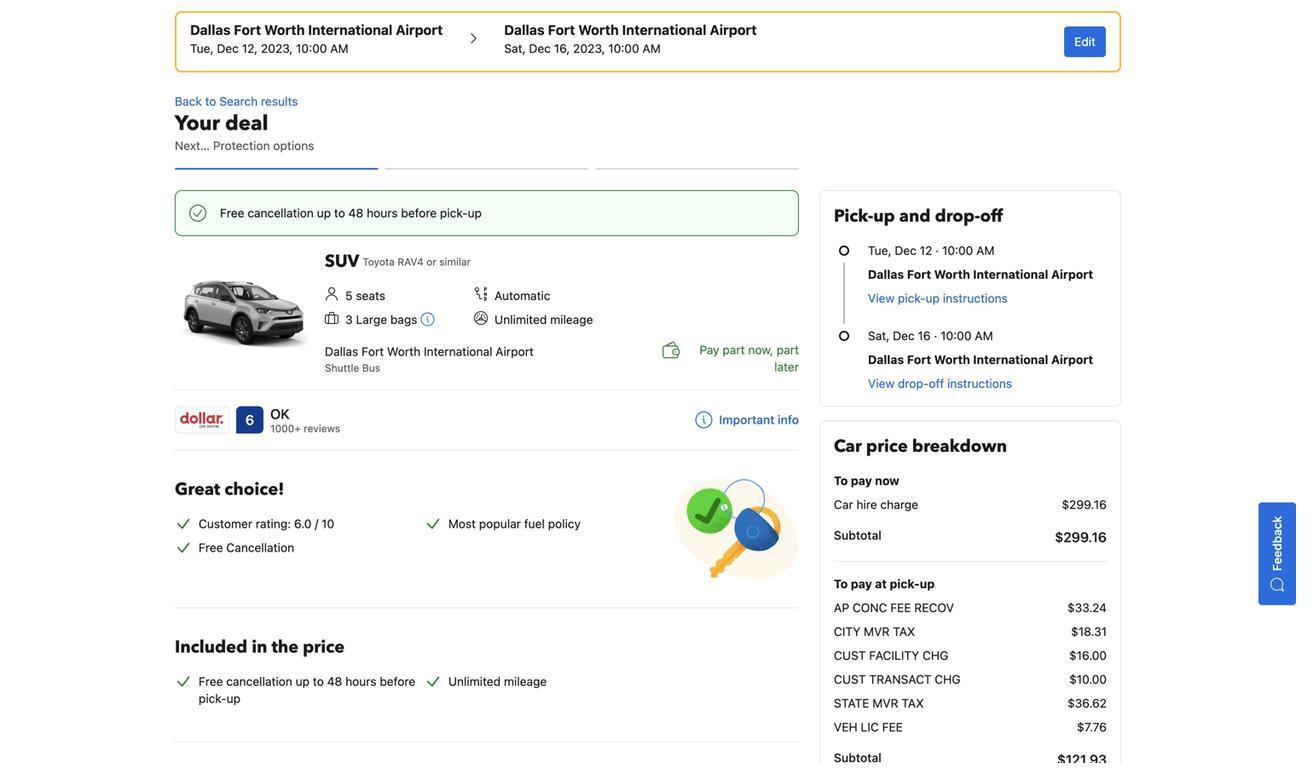 Task type: describe. For each thing, give the bounding box(es) containing it.
dallas for tue, dec 12, 2023, 10:00 am
[[190, 22, 231, 38]]

pick-up date element
[[190, 40, 443, 57]]

facility
[[869, 649, 919, 663]]

supplied by dollar image
[[176, 407, 229, 433]]

chg for cust transact chg
[[935, 672, 961, 687]]

view drop-off instructions
[[868, 377, 1012, 391]]

/
[[315, 517, 318, 531]]

5
[[345, 289, 353, 303]]

5 seats
[[345, 289, 385, 303]]

dallas fort worth international airport sat, dec 16, 2023, 10:00 am
[[504, 22, 757, 55]]

1 vertical spatial tue,
[[868, 243, 892, 258]]

important
[[719, 413, 775, 427]]

$18.31
[[1071, 625, 1107, 639]]

bags
[[390, 313, 417, 327]]

16
[[918, 329, 931, 343]]

your
[[175, 110, 220, 138]]

10:00 inside dallas fort worth international airport sat, dec 16, 2023, 10:00 am
[[608, 41, 639, 55]]

to for to pay at pick-up
[[834, 577, 848, 591]]

mvr for city
[[864, 625, 890, 639]]

up inside button
[[926, 291, 940, 305]]

1 vertical spatial free cancellation up to 48 hours before pick-up
[[199, 675, 415, 706]]

the
[[272, 636, 299, 659]]

pick-up and drop-off
[[834, 205, 1003, 228]]

customer rating: 6.0 / 10
[[199, 517, 334, 531]]

1 horizontal spatial 48
[[348, 206, 364, 220]]

am inside dallas fort worth international airport tue, dec 12, 2023, 10:00 am
[[330, 41, 348, 55]]

car for car price breakdown
[[834, 435, 862, 458]]

fort down the "16"
[[907, 353, 931, 367]]

automatic
[[495, 289, 550, 303]]

10:00 right 12
[[942, 243, 973, 258]]

1 horizontal spatial price
[[866, 435, 908, 458]]

great choice!
[[175, 478, 284, 501]]

airport for tue, dec 12, 2023, 10:00 am
[[396, 22, 443, 38]]

chg for cust facility chg
[[923, 649, 949, 663]]

10
[[322, 517, 334, 531]]

tue, inside dallas fort worth international airport tue, dec 12, 2023, 10:00 am
[[190, 41, 214, 55]]

2 dallas fort worth international airport group from the left
[[504, 20, 757, 57]]

car for car hire charge
[[834, 498, 853, 512]]

policy
[[548, 517, 581, 531]]

free cancellation
[[199, 541, 294, 555]]

edit button
[[1064, 26, 1106, 57]]

worth for shuttle bus
[[387, 344, 421, 358]]

cust for cust transact chg
[[834, 672, 866, 687]]

to pay at pick-up
[[834, 577, 935, 591]]

customer
[[199, 517, 252, 531]]

am inside dallas fort worth international airport sat, dec 16, 2023, 10:00 am
[[643, 41, 661, 55]]

cust for cust facility chg
[[834, 649, 866, 663]]

1 vertical spatial cancellation
[[226, 675, 292, 689]]

to pay now
[[834, 474, 900, 488]]

0 vertical spatial drop-
[[935, 205, 980, 228]]

ap conc fee recov
[[834, 601, 954, 615]]

suv
[[325, 250, 359, 273]]

10:00 right the "16"
[[941, 329, 972, 343]]

state mvr tax
[[834, 696, 924, 710]]

options
[[273, 139, 314, 153]]

view drop-off instructions button
[[868, 375, 1012, 392]]

1 vertical spatial mileage
[[504, 675, 547, 689]]

popular
[[479, 517, 521, 531]]

1 vertical spatial hours
[[345, 675, 376, 689]]

view pick-up instructions button
[[868, 290, 1008, 307]]

included
[[175, 636, 248, 659]]

2 vertical spatial to
[[313, 675, 324, 689]]

3 large bags
[[345, 313, 417, 327]]

conc
[[853, 601, 887, 615]]

city
[[834, 625, 861, 639]]

ok 1000+ reviews
[[270, 406, 340, 434]]

up left "and"
[[873, 205, 895, 228]]

fort for sat, dec 16, 2023, 10:00 am
[[548, 22, 575, 38]]

cust facility chg
[[834, 649, 949, 663]]

pick- right at
[[890, 577, 920, 591]]

drop-off date element
[[504, 40, 757, 57]]

international for tue, dec 12, 2023, 10:00 am
[[308, 22, 393, 38]]

$36.62
[[1068, 696, 1107, 710]]

2023, for dallas fort worth international airport sat, dec 16, 2023, 10:00 am
[[573, 41, 605, 55]]

cust transact chg
[[834, 672, 961, 687]]

back
[[175, 94, 202, 108]]

worth for sat, dec 16, 2023, 10:00 am
[[578, 22, 619, 38]]

breakdown
[[912, 435, 1007, 458]]

similar
[[439, 256, 471, 268]]

1 vertical spatial free
[[199, 541, 223, 555]]

bus
[[362, 362, 380, 374]]

pay part now, part later
[[700, 343, 799, 374]]

fort for shuttle bus
[[362, 344, 384, 358]]

car hire charge
[[834, 498, 918, 512]]

mvr for state
[[873, 696, 898, 710]]

most
[[448, 517, 476, 531]]

cancellation
[[226, 541, 294, 555]]

worth up the 'view drop-off instructions'
[[934, 353, 970, 367]]

$7.76
[[1077, 720, 1107, 734]]

feedback button
[[1259, 502, 1296, 605]]

now,
[[748, 343, 773, 357]]

at
[[875, 577, 887, 591]]

pay
[[700, 343, 719, 357]]

0 vertical spatial before
[[401, 206, 437, 220]]

10:00 inside dallas fort worth international airport tue, dec 12, 2023, 10:00 am
[[296, 41, 327, 55]]

and
[[899, 205, 931, 228]]

veh
[[834, 720, 858, 734]]

1 vertical spatial unlimited
[[448, 675, 501, 689]]

state
[[834, 696, 869, 710]]

included in the price
[[175, 636, 345, 659]]

1 vertical spatial before
[[380, 675, 415, 689]]

ap
[[834, 601, 849, 615]]

next page is protection options note
[[175, 137, 799, 154]]

feedback
[[1270, 516, 1284, 571]]

$16.00
[[1069, 649, 1107, 663]]

rating:
[[256, 517, 291, 531]]

dallas fort worth international airport tue, dec 12, 2023, 10:00 am
[[190, 22, 443, 55]]

view pick-up instructions
[[868, 291, 1008, 305]]

sat, dec 16 · 10:00 am
[[868, 329, 993, 343]]

pick-
[[834, 205, 873, 228]]

mileage inside product card group
[[550, 313, 593, 327]]

1 vertical spatial 48
[[327, 675, 342, 689]]

16,
[[554, 41, 570, 55]]

1000+
[[270, 422, 301, 434]]

toyota
[[363, 256, 395, 268]]

seats
[[356, 289, 385, 303]]

pick- down included
[[199, 692, 227, 706]]

12
[[920, 243, 932, 258]]

fee for conc
[[891, 601, 911, 615]]

3
[[345, 313, 353, 327]]

customer rating 6 ok element
[[270, 404, 340, 424]]

search
[[219, 94, 258, 108]]

edit
[[1075, 35, 1096, 49]]

recov
[[914, 601, 954, 615]]

dallas fort worth international airport shuttle bus
[[325, 344, 534, 374]]

or
[[427, 256, 436, 268]]

worth for tue, dec 12, 2023, 10:00 am
[[264, 22, 305, 38]]

transact
[[869, 672, 932, 687]]

ok
[[270, 406, 290, 422]]

$33.24
[[1068, 601, 1107, 615]]

sat, inside dallas fort worth international airport sat, dec 16, 2023, 10:00 am
[[504, 41, 526, 55]]



Task type: locate. For each thing, give the bounding box(es) containing it.
dec left 12,
[[217, 41, 239, 55]]

· right the "16"
[[934, 329, 937, 343]]

pay up hire
[[851, 474, 872, 488]]

· right 12
[[936, 243, 939, 258]]

pick- inside button
[[898, 291, 926, 305]]

0 horizontal spatial sat,
[[504, 41, 526, 55]]

1 part from the left
[[723, 343, 745, 357]]

sat, left 16,
[[504, 41, 526, 55]]

drop-
[[935, 205, 980, 228], [898, 377, 929, 391]]

0 vertical spatial ·
[[936, 243, 939, 258]]

0 vertical spatial to
[[834, 474, 848, 488]]

1 vertical spatial to
[[834, 577, 848, 591]]

0 vertical spatial unlimited
[[495, 313, 547, 327]]

instructions inside "button"
[[947, 377, 1012, 391]]

0 horizontal spatial price
[[303, 636, 345, 659]]

0 vertical spatial $299.16
[[1062, 498, 1107, 512]]

am down drop-off location element
[[643, 41, 661, 55]]

1 horizontal spatial dallas fort worth international airport group
[[504, 20, 757, 57]]

free down included
[[199, 675, 223, 689]]

$299.16
[[1062, 498, 1107, 512], [1055, 529, 1107, 545]]

free cancellation up to 48 hours before pick-up
[[220, 206, 482, 220], [199, 675, 415, 706]]

deal
[[225, 110, 268, 138]]

· for 12
[[936, 243, 939, 258]]

dallas down tue, dec 12 · 10:00 am on the right of page
[[868, 267, 904, 281]]

1 pay from the top
[[851, 474, 872, 488]]

dallas inside dallas fort worth international airport sat, dec 16, 2023, 10:00 am
[[504, 22, 545, 38]]

1 horizontal spatial 2023,
[[573, 41, 605, 55]]

10:00 down pick-up location element
[[296, 41, 327, 55]]

to up ap
[[834, 577, 848, 591]]

lic
[[861, 720, 879, 734]]

price
[[866, 435, 908, 458], [303, 636, 345, 659]]

international for sat, dec 16, 2023, 10:00 am
[[622, 22, 707, 38]]

6.0
[[294, 517, 312, 531]]

0 vertical spatial off
[[980, 205, 1003, 228]]

1 dallas fort worth international airport group from the left
[[190, 20, 443, 57]]

dallas fort worth international airport up the 'view drop-off instructions'
[[868, 353, 1093, 367]]

veh lic fee
[[834, 720, 903, 734]]

pick-
[[440, 206, 468, 220], [898, 291, 926, 305], [890, 577, 920, 591], [199, 692, 227, 706]]

worth inside "dallas fort worth international airport shuttle bus"
[[387, 344, 421, 358]]

tax for state mvr tax
[[902, 696, 924, 710]]

instructions up breakdown at the right
[[947, 377, 1012, 391]]

protection
[[213, 139, 270, 153]]

fort down 12
[[907, 267, 931, 281]]

dallas up back to search results link
[[504, 22, 545, 38]]

unlimited mileage inside product card group
[[495, 313, 593, 327]]

large
[[356, 313, 387, 327]]

fee for lic
[[882, 720, 903, 734]]

0 vertical spatial tax
[[893, 625, 915, 639]]

dallas up back
[[190, 22, 231, 38]]

2 dallas fort worth international airport from the top
[[868, 353, 1093, 367]]

1 vertical spatial fee
[[882, 720, 903, 734]]

1 vertical spatial to
[[334, 206, 345, 220]]

2023, right 12,
[[261, 41, 293, 55]]

1 vertical spatial unlimited mileage
[[448, 675, 547, 689]]

tue, down pick- at the right top
[[868, 243, 892, 258]]

6
[[246, 412, 254, 428]]

2 to from the top
[[834, 577, 848, 591]]

dallas for sat, dec 16, 2023, 10:00 am
[[504, 22, 545, 38]]

dallas fort worth international airport group
[[190, 20, 443, 57], [504, 20, 757, 57]]

pick-up location element
[[190, 20, 443, 40]]

off down sat, dec 16 · 10:00 am
[[929, 377, 944, 391]]

2 part from the left
[[777, 343, 799, 357]]

later
[[774, 360, 799, 374]]

to up car hire charge
[[834, 474, 848, 488]]

to down included in the price
[[313, 675, 324, 689]]

am right 12
[[976, 243, 995, 258]]

part right pay in the right top of the page
[[723, 343, 745, 357]]

1 horizontal spatial off
[[980, 205, 1003, 228]]

fee right lic at the bottom right of the page
[[882, 720, 903, 734]]

0 vertical spatial dallas fort worth international airport
[[868, 267, 1093, 281]]

fort inside "dallas fort worth international airport shuttle bus"
[[362, 344, 384, 358]]

dallas inside dallas fort worth international airport tue, dec 12, 2023, 10:00 am
[[190, 22, 231, 38]]

0 vertical spatial pay
[[851, 474, 872, 488]]

0 vertical spatial fee
[[891, 601, 911, 615]]

off up tue, dec 12 · 10:00 am on the right of page
[[980, 205, 1003, 228]]

city mvr tax
[[834, 625, 915, 639]]

$299.16 for subtotal
[[1055, 529, 1107, 545]]

up up sat, dec 16 · 10:00 am
[[926, 291, 940, 305]]

12,
[[242, 41, 258, 55]]

dec inside dallas fort worth international airport sat, dec 16, 2023, 10:00 am
[[529, 41, 551, 55]]

pay left at
[[851, 577, 872, 591]]

0 horizontal spatial 48
[[327, 675, 342, 689]]

international for shuttle bus
[[424, 344, 492, 358]]

tax down transact
[[902, 696, 924, 710]]

cust up state
[[834, 672, 866, 687]]

0 vertical spatial 48
[[348, 206, 364, 220]]

tooltip arial label image
[[421, 312, 434, 326], [421, 312, 434, 326]]

· for 16
[[934, 329, 937, 343]]

2023, right 16,
[[573, 41, 605, 55]]

cust down city
[[834, 649, 866, 663]]

1 vertical spatial tax
[[902, 696, 924, 710]]

free cancellation up to 48 hours before pick-up up suv
[[220, 206, 482, 220]]

0 vertical spatial car
[[834, 435, 862, 458]]

1 horizontal spatial drop-
[[935, 205, 980, 228]]

instructions
[[943, 291, 1008, 305], [947, 377, 1012, 391]]

1 horizontal spatial to
[[313, 675, 324, 689]]

international inside "dallas fort worth international airport shuttle bus"
[[424, 344, 492, 358]]

1 horizontal spatial tue,
[[868, 243, 892, 258]]

instructions up sat, dec 16 · 10:00 am
[[943, 291, 1008, 305]]

1 vertical spatial price
[[303, 636, 345, 659]]

0 horizontal spatial to
[[205, 94, 216, 108]]

choice!
[[225, 478, 284, 501]]

0 vertical spatial unlimited mileage
[[495, 313, 593, 327]]

airport inside dallas fort worth international airport sat, dec 16, 2023, 10:00 am
[[710, 22, 757, 38]]

reviews
[[304, 422, 340, 434]]

1 vertical spatial dallas fort worth international airport
[[868, 353, 1093, 367]]

airport for shuttle bus
[[496, 344, 534, 358]]

0 vertical spatial hours
[[367, 206, 398, 220]]

dec inside dallas fort worth international airport tue, dec 12, 2023, 10:00 am
[[217, 41, 239, 55]]

$299.16 for car hire charge
[[1062, 498, 1107, 512]]

worth up the drop-off date element
[[578, 22, 619, 38]]

0 horizontal spatial part
[[723, 343, 745, 357]]

fee down to pay at pick-up
[[891, 601, 911, 615]]

view inside "button"
[[868, 377, 895, 391]]

fort up 12,
[[234, 22, 261, 38]]

2 vertical spatial free
[[199, 675, 223, 689]]

dallas fort worth international airport up view pick-up instructions
[[868, 267, 1093, 281]]

1 vertical spatial ·
[[934, 329, 937, 343]]

free down protection
[[220, 206, 244, 220]]

fee
[[891, 601, 911, 615], [882, 720, 903, 734]]

am down pick-up location element
[[330, 41, 348, 55]]

view
[[868, 291, 895, 305], [868, 377, 895, 391]]

0 vertical spatial free
[[220, 206, 244, 220]]

fort for tue, dec 12, 2023, 10:00 am
[[234, 22, 261, 38]]

1 vertical spatial $299.16
[[1055, 529, 1107, 545]]

1 car from the top
[[834, 435, 862, 458]]

am down view pick-up instructions button
[[975, 329, 993, 343]]

0 vertical spatial view
[[868, 291, 895, 305]]

2 pay from the top
[[851, 577, 872, 591]]

airport inside "dallas fort worth international airport shuttle bus"
[[496, 344, 534, 358]]

international inside dallas fort worth international airport tue, dec 12, 2023, 10:00 am
[[308, 22, 393, 38]]

subtotal
[[834, 528, 882, 542]]

dec left the "16"
[[893, 329, 915, 343]]

worth inside dallas fort worth international airport tue, dec 12, 2023, 10:00 am
[[264, 22, 305, 38]]

0 horizontal spatial drop-
[[898, 377, 929, 391]]

0 horizontal spatial 2023,
[[261, 41, 293, 55]]

international inside dallas fort worth international airport sat, dec 16, 2023, 10:00 am
[[622, 22, 707, 38]]

1 vertical spatial view
[[868, 377, 895, 391]]

important info button
[[695, 411, 799, 428]]

shuttle
[[325, 362, 359, 374]]

worth up pick-up date 'element'
[[264, 22, 305, 38]]

to
[[834, 474, 848, 488], [834, 577, 848, 591]]

tax for city mvr tax
[[893, 625, 915, 639]]

1 vertical spatial cust
[[834, 672, 866, 687]]

most popular fuel policy
[[448, 517, 581, 531]]

0 horizontal spatial off
[[929, 377, 944, 391]]

1 view from the top
[[868, 291, 895, 305]]

0 vertical spatial instructions
[[943, 291, 1008, 305]]

airport
[[396, 22, 443, 38], [710, 22, 757, 38], [1051, 267, 1093, 281], [496, 344, 534, 358], [1051, 353, 1093, 367]]

48 down included in the price
[[327, 675, 342, 689]]

1 horizontal spatial mileage
[[550, 313, 593, 327]]

2 2023, from the left
[[573, 41, 605, 55]]

dallas fort worth international airport for tue, dec 12 · 10:00 am
[[868, 267, 1093, 281]]

chg right facility at the bottom right of page
[[923, 649, 949, 663]]

back to search results your deal next… protection options
[[175, 94, 314, 153]]

fort
[[234, 22, 261, 38], [548, 22, 575, 38], [907, 267, 931, 281], [362, 344, 384, 358], [907, 353, 931, 367]]

view for view pick-up instructions
[[868, 291, 895, 305]]

2023, for dallas fort worth international airport tue, dec 12, 2023, 10:00 am
[[261, 41, 293, 55]]

48 up suv
[[348, 206, 364, 220]]

dallas inside "dallas fort worth international airport shuttle bus"
[[325, 344, 358, 358]]

up down included
[[227, 692, 241, 706]]

chg right transact
[[935, 672, 961, 687]]

dec left 16,
[[529, 41, 551, 55]]

to inside the back to search results your deal next… protection options
[[205, 94, 216, 108]]

car
[[834, 435, 862, 458], [834, 498, 853, 512]]

airport for sat, dec 16, 2023, 10:00 am
[[710, 22, 757, 38]]

mileage
[[550, 313, 593, 327], [504, 675, 547, 689]]

drop- right "and"
[[935, 205, 980, 228]]

car price breakdown
[[834, 435, 1007, 458]]

1 to from the top
[[834, 474, 848, 488]]

1 vertical spatial pay
[[851, 577, 872, 591]]

dallas fort worth international airport
[[868, 267, 1093, 281], [868, 353, 1093, 367]]

am
[[330, 41, 348, 55], [643, 41, 661, 55], [976, 243, 995, 258], [975, 329, 993, 343]]

fort up bus
[[362, 344, 384, 358]]

2 car from the top
[[834, 498, 853, 512]]

1 vertical spatial drop-
[[898, 377, 929, 391]]

car up to pay now
[[834, 435, 862, 458]]

view for view drop-off instructions
[[868, 377, 895, 391]]

cancellation down in at the left bottom
[[226, 675, 292, 689]]

instructions for view drop-off instructions
[[947, 377, 1012, 391]]

pick- up the "16"
[[898, 291, 926, 305]]

product card group
[[175, 246, 820, 436]]

up up similar in the top left of the page
[[468, 206, 482, 220]]

tue,
[[190, 41, 214, 55], [868, 243, 892, 258]]

tue, left 12,
[[190, 41, 214, 55]]

instructions inside button
[[943, 291, 1008, 305]]

2 horizontal spatial to
[[334, 206, 345, 220]]

to up suv
[[334, 206, 345, 220]]

up down the
[[296, 675, 310, 689]]

0 horizontal spatial tue,
[[190, 41, 214, 55]]

part up the later
[[777, 343, 799, 357]]

hire
[[857, 498, 877, 512]]

fort inside dallas fort worth international airport tue, dec 12, 2023, 10:00 am
[[234, 22, 261, 38]]

0 horizontal spatial mileage
[[504, 675, 547, 689]]

1 vertical spatial sat,
[[868, 329, 890, 343]]

drop-off location element
[[504, 20, 757, 40]]

drop- down the "16"
[[898, 377, 929, 391]]

pick- up similar in the top left of the page
[[440, 206, 468, 220]]

0 vertical spatial tue,
[[190, 41, 214, 55]]

2023,
[[261, 41, 293, 55], [573, 41, 605, 55]]

$10.00
[[1069, 672, 1107, 687]]

off inside "button"
[[929, 377, 944, 391]]

now
[[875, 474, 900, 488]]

10:00 down drop-off location element
[[608, 41, 639, 55]]

dallas fort worth international airport for sat, dec 16 · 10:00 am
[[868, 353, 1093, 367]]

dallas
[[190, 22, 231, 38], [504, 22, 545, 38], [868, 267, 904, 281], [325, 344, 358, 358], [868, 353, 904, 367]]

1 cust from the top
[[834, 649, 866, 663]]

unlimited inside product card group
[[495, 313, 547, 327]]

2023, inside dallas fort worth international airport tue, dec 12, 2023, 10:00 am
[[261, 41, 293, 55]]

view inside button
[[868, 291, 895, 305]]

tax
[[893, 625, 915, 639], [902, 696, 924, 710]]

1 vertical spatial off
[[929, 377, 944, 391]]

free down customer
[[199, 541, 223, 555]]

dec
[[217, 41, 239, 55], [529, 41, 551, 55], [895, 243, 917, 258], [893, 329, 915, 343]]

1 horizontal spatial sat,
[[868, 329, 890, 343]]

2023, inside dallas fort worth international airport sat, dec 16, 2023, 10:00 am
[[573, 41, 605, 55]]

0 vertical spatial sat,
[[504, 41, 526, 55]]

to for to pay now
[[834, 474, 848, 488]]

suv toyota rav4 or similar
[[325, 250, 471, 273]]

dallas down sat, dec 16 · 10:00 am
[[868, 353, 904, 367]]

instructions for view pick-up instructions
[[943, 291, 1008, 305]]

worth
[[264, 22, 305, 38], [578, 22, 619, 38], [934, 267, 970, 281], [387, 344, 421, 358], [934, 353, 970, 367]]

pay for at
[[851, 577, 872, 591]]

sat, left the "16"
[[868, 329, 890, 343]]

0 vertical spatial free cancellation up to 48 hours before pick-up
[[220, 206, 482, 220]]

0 vertical spatial cust
[[834, 649, 866, 663]]

0 vertical spatial mvr
[[864, 625, 890, 639]]

2 cust from the top
[[834, 672, 866, 687]]

tue, dec 12 · 10:00 am
[[868, 243, 995, 258]]

0 horizontal spatial dallas fort worth international airport group
[[190, 20, 443, 57]]

airport inside dallas fort worth international airport tue, dec 12, 2023, 10:00 am
[[396, 22, 443, 38]]

0 vertical spatial price
[[866, 435, 908, 458]]

before
[[401, 206, 437, 220], [380, 675, 415, 689]]

·
[[936, 243, 939, 258], [934, 329, 937, 343]]

free cancellation up to 48 hours before pick-up down the
[[199, 675, 415, 706]]

0 vertical spatial chg
[[923, 649, 949, 663]]

off
[[980, 205, 1003, 228], [929, 377, 944, 391]]

1 vertical spatial car
[[834, 498, 853, 512]]

worth up view pick-up instructions
[[934, 267, 970, 281]]

up up the recov
[[920, 577, 935, 591]]

rav4
[[398, 256, 424, 268]]

view up sat, dec 16 · 10:00 am
[[868, 291, 895, 305]]

10:00
[[296, 41, 327, 55], [608, 41, 639, 55], [942, 243, 973, 258], [941, 329, 972, 343]]

sat,
[[504, 41, 526, 55], [868, 329, 890, 343]]

cust
[[834, 649, 866, 663], [834, 672, 866, 687]]

48
[[348, 206, 364, 220], [327, 675, 342, 689]]

dallas for shuttle bus
[[325, 344, 358, 358]]

1 vertical spatial instructions
[[947, 377, 1012, 391]]

up up suv
[[317, 206, 331, 220]]

chg
[[923, 649, 949, 663], [935, 672, 961, 687]]

1 horizontal spatial part
[[777, 343, 799, 357]]

1 vertical spatial chg
[[935, 672, 961, 687]]

view down sat, dec 16 · 10:00 am
[[868, 377, 895, 391]]

results
[[261, 94, 298, 108]]

cancellation down options
[[248, 206, 314, 220]]

0 vertical spatial cancellation
[[248, 206, 314, 220]]

2 view from the top
[[868, 377, 895, 391]]

price right the
[[303, 636, 345, 659]]

pay for now
[[851, 474, 872, 488]]

mvr down "cust transact chg"
[[873, 696, 898, 710]]

drop- inside "button"
[[898, 377, 929, 391]]

back to search results link
[[175, 93, 799, 110]]

price up now
[[866, 435, 908, 458]]

car left hire
[[834, 498, 853, 512]]

dec left 12
[[895, 243, 917, 258]]

great
[[175, 478, 220, 501]]

worth down bags
[[387, 344, 421, 358]]

0 vertical spatial to
[[205, 94, 216, 108]]

mvr down the "conc" on the bottom
[[864, 625, 890, 639]]

important info
[[719, 413, 799, 427]]

worth inside dallas fort worth international airport sat, dec 16, 2023, 10:00 am
[[578, 22, 619, 38]]

1 vertical spatial mvr
[[873, 696, 898, 710]]

to right back
[[205, 94, 216, 108]]

charge
[[880, 498, 918, 512]]

1 dallas fort worth international airport from the top
[[868, 267, 1093, 281]]

1 2023, from the left
[[261, 41, 293, 55]]

0 vertical spatial mileage
[[550, 313, 593, 327]]

tax up facility at the bottom right of page
[[893, 625, 915, 639]]

dallas up shuttle
[[325, 344, 358, 358]]

fort inside dallas fort worth international airport sat, dec 16, 2023, 10:00 am
[[548, 22, 575, 38]]

fort up 16,
[[548, 22, 575, 38]]

fuel
[[524, 517, 545, 531]]



Task type: vqa. For each thing, say whether or not it's contained in the screenshot.
Airport corresponding to Tue, Dec 12, 2023, 10:00 AM
yes



